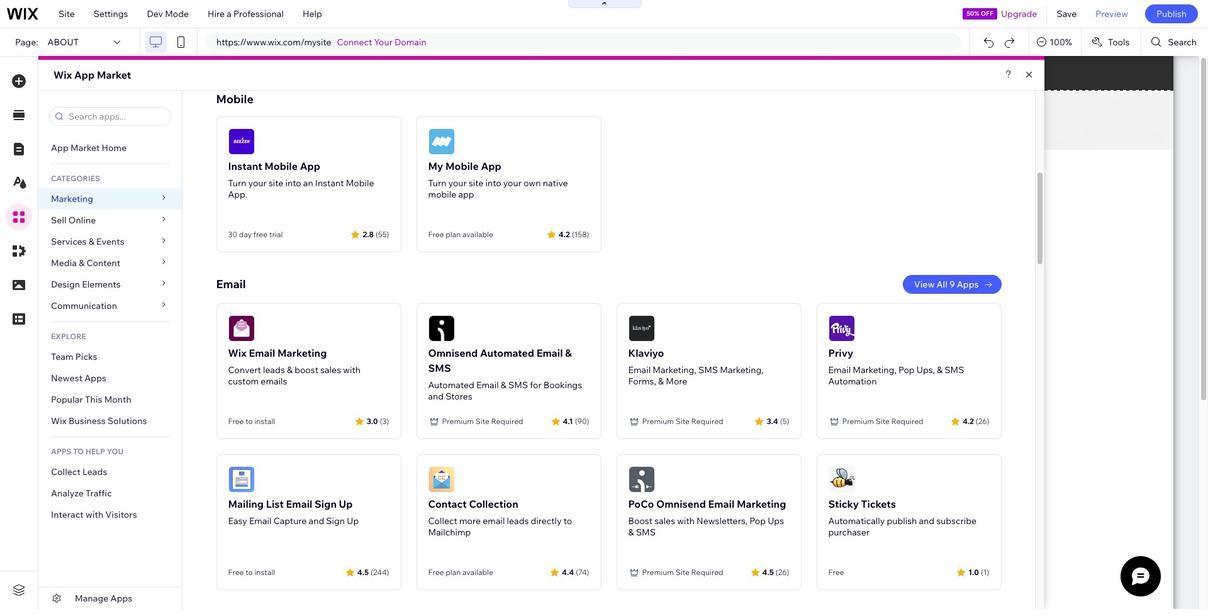 Task type: describe. For each thing, give the bounding box(es) containing it.
newest apps
[[51, 373, 106, 384]]

premium for klaviyo
[[642, 417, 674, 426]]

sidebar element
[[38, 91, 183, 609]]

list
[[266, 498, 284, 511]]

available for app
[[463, 230, 493, 239]]

leads inside wix email marketing convert leads & boost sales with custom emails
[[263, 365, 285, 376]]

dev mode
[[147, 8, 189, 20]]

instant mobile app  logo image
[[228, 128, 255, 155]]

leads
[[82, 467, 107, 478]]

easy
[[228, 516, 247, 527]]

trial
[[269, 230, 283, 239]]

turn for my
[[428, 178, 447, 189]]

automation
[[829, 376, 877, 387]]

required for marketing,
[[692, 417, 724, 426]]

4.1 (90)
[[563, 416, 590, 426]]

purchaser
[[829, 527, 870, 538]]

team picks link
[[38, 346, 182, 368]]

4.4 (74)
[[562, 568, 590, 577]]

my
[[428, 160, 443, 173]]

3.0
[[367, 416, 378, 426]]

required for sms
[[491, 417, 524, 426]]

manage apps link
[[38, 588, 182, 609]]

pop inside the poco omnisend email marketing boost sales with newsletters, pop ups & sms
[[750, 516, 766, 527]]

events
[[96, 236, 125, 247]]

collect leads
[[51, 467, 107, 478]]

0 horizontal spatial automated
[[428, 380, 475, 391]]

required for boost
[[692, 568, 724, 577]]

free
[[254, 230, 268, 239]]

apps for manage apps
[[111, 593, 132, 604]]

3.4
[[767, 416, 779, 426]]

into for instant mobile app
[[286, 178, 301, 189]]

team picks
[[51, 351, 97, 363]]

4.5 for mailing list email sign up
[[357, 568, 369, 577]]

4.4
[[562, 568, 574, 577]]

sms left 'for' at bottom
[[509, 380, 528, 391]]

sell online
[[51, 215, 96, 226]]

plan for app
[[446, 230, 461, 239]]

more
[[666, 376, 688, 387]]

site for klaviyo
[[676, 417, 690, 426]]

email up wix email marketing logo at the bottom left
[[216, 277, 246, 292]]

domain
[[395, 37, 427, 48]]

1 vertical spatial up
[[347, 516, 359, 527]]

bookings
[[544, 380, 582, 391]]

view all 9 apps
[[915, 279, 979, 290]]

klaviyo email marketing, sms marketing, forms, & more
[[629, 347, 764, 387]]

an
[[303, 178, 313, 189]]

online
[[68, 215, 96, 226]]

(55)
[[376, 229, 389, 239]]

popular this month
[[51, 394, 131, 405]]

9
[[950, 279, 955, 290]]

save button
[[1048, 0, 1087, 28]]

apps to help you
[[51, 447, 124, 456]]

free for mailing
[[228, 568, 244, 577]]

site for omnisend automated email & sms
[[476, 417, 490, 426]]

1 vertical spatial sign
[[326, 516, 345, 527]]

upgrade
[[1002, 8, 1038, 20]]

(244)
[[371, 568, 389, 577]]

interact
[[51, 509, 84, 521]]

ups,
[[917, 365, 936, 376]]

klaviyo
[[629, 347, 665, 359]]

tickets
[[862, 498, 897, 511]]

convert
[[228, 365, 261, 376]]

wix app market
[[54, 69, 131, 81]]

omnisend inside the poco omnisend email marketing boost sales with newsletters, pop ups & sms
[[657, 498, 706, 511]]

email inside the poco omnisend email marketing boost sales with newsletters, pop ups & sms
[[709, 498, 735, 511]]

4.2 (26)
[[963, 416, 990, 426]]

free for my
[[428, 230, 444, 239]]

elements
[[82, 279, 121, 290]]

wix business solutions
[[51, 416, 147, 427]]

sticky tickets logo image
[[829, 467, 855, 493]]

off
[[981, 9, 994, 18]]

2 horizontal spatial apps
[[957, 279, 979, 290]]

emails
[[261, 376, 287, 387]]

help
[[303, 8, 322, 20]]

contact collection logo image
[[428, 467, 455, 493]]

& up bookings
[[565, 347, 572, 359]]

tools
[[1109, 37, 1130, 48]]

professional
[[234, 8, 284, 20]]

leads inside contact collection collect more email leads directly to mailchimp
[[507, 516, 529, 527]]

preview button
[[1087, 0, 1138, 28]]

app market home
[[51, 142, 127, 154]]

premium site required for sms
[[442, 417, 524, 426]]

(3)
[[380, 416, 389, 426]]

media
[[51, 258, 77, 269]]

required for ups,
[[892, 417, 924, 426]]

newsletters,
[[697, 516, 748, 527]]

mailing list email sign up logo image
[[228, 467, 255, 493]]

visitors
[[105, 509, 137, 521]]

omnisend inside omnisend automated email & sms automated email & sms for bookings and stores
[[428, 347, 478, 359]]

stores
[[446, 391, 473, 402]]

Search apps... field
[[65, 108, 167, 125]]

plan for collect
[[446, 568, 461, 577]]

email inside klaviyo email marketing, sms marketing, forms, & more
[[629, 365, 651, 376]]

a
[[227, 8, 232, 20]]

app inside sidebar element
[[51, 142, 69, 154]]

3.0 (3)
[[367, 416, 389, 426]]

with inside wix email marketing convert leads & boost sales with custom emails
[[343, 365, 361, 376]]

design elements
[[51, 279, 121, 290]]

0 vertical spatial automated
[[480, 347, 535, 359]]

install for list
[[255, 568, 275, 577]]

100%
[[1050, 37, 1073, 48]]

publish
[[887, 516, 918, 527]]

install for email
[[255, 417, 275, 426]]

sell
[[51, 215, 67, 226]]

free plan available for app
[[428, 230, 493, 239]]

directly
[[531, 516, 562, 527]]

site for my
[[469, 178, 484, 189]]

4.5 for poco omnisend email marketing
[[763, 568, 774, 577]]

0 vertical spatial sign
[[315, 498, 337, 511]]

premium site required for ups,
[[843, 417, 924, 426]]

market inside sidebar element
[[70, 142, 100, 154]]

0 vertical spatial market
[[97, 69, 131, 81]]

0 vertical spatial up
[[339, 498, 353, 511]]

analyze traffic link
[[38, 483, 182, 504]]

site up about
[[59, 8, 75, 20]]

4.5 (26)
[[763, 568, 790, 577]]

(158)
[[572, 229, 590, 239]]

app down about
[[74, 69, 95, 81]]

30 day free trial
[[228, 230, 283, 239]]

3.4 (5)
[[767, 416, 790, 426]]

pop inside the privy email marketing, pop ups,  & sms automation
[[899, 365, 915, 376]]

media & content
[[51, 258, 120, 269]]

day
[[239, 230, 252, 239]]

solutions
[[108, 416, 147, 427]]

privy
[[829, 347, 854, 359]]

email up the capture
[[286, 498, 313, 511]]

and inside omnisend automated email & sms automated email & sms for bookings and stores
[[428, 391, 444, 402]]

3 your from the left
[[504, 178, 522, 189]]

(1)
[[981, 568, 990, 577]]

wix business solutions link
[[38, 410, 182, 432]]

sales inside the poco omnisend email marketing boost sales with newsletters, pop ups & sms
[[655, 516, 676, 527]]



Task type: vqa. For each thing, say whether or not it's contained in the screenshot.
Free for Wix
yes



Task type: locate. For each thing, give the bounding box(es) containing it.
marketing up boost
[[278, 347, 327, 359]]

install down the capture
[[255, 568, 275, 577]]

3 marketing, from the left
[[853, 365, 897, 376]]

free down mobile
[[428, 230, 444, 239]]

your right the app.
[[248, 178, 267, 189]]

premium down stores
[[442, 417, 474, 426]]

free for contact
[[428, 568, 444, 577]]

explore
[[51, 332, 86, 341]]

marketing, for privy
[[853, 365, 897, 376]]

0 horizontal spatial site
[[269, 178, 284, 189]]

& inside the privy email marketing, pop ups,  & sms automation
[[938, 365, 943, 376]]

mode
[[165, 8, 189, 20]]

sms right 'more'
[[699, 365, 718, 376]]

app
[[459, 189, 475, 200]]

1 vertical spatial sales
[[655, 516, 676, 527]]

1 horizontal spatial omnisend
[[657, 498, 706, 511]]

1 free plan available from the top
[[428, 230, 493, 239]]

0 horizontal spatial collect
[[51, 467, 81, 478]]

sales inside wix email marketing convert leads & boost sales with custom emails
[[321, 365, 341, 376]]

2 horizontal spatial marketing,
[[853, 365, 897, 376]]

omnisend down omnisend automated email & sms logo in the left of the page
[[428, 347, 478, 359]]

into inside my mobile app turn your site into your own native mobile app
[[486, 178, 502, 189]]

premium down automation
[[843, 417, 875, 426]]

klaviyo logo image
[[629, 315, 655, 342]]

sms inside the poco omnisend email marketing boost sales with newsletters, pop ups & sms
[[636, 527, 656, 538]]

free down easy
[[228, 568, 244, 577]]

more
[[460, 516, 481, 527]]

1 4.5 from the left
[[357, 568, 369, 577]]

(26) for marketing
[[776, 568, 790, 577]]

1 vertical spatial free to install
[[228, 568, 275, 577]]

market left home
[[70, 142, 100, 154]]

premium down boost
[[642, 568, 674, 577]]

sign right list
[[315, 498, 337, 511]]

native
[[543, 178, 568, 189]]

0 horizontal spatial marketing
[[51, 193, 93, 205]]

automated
[[480, 347, 535, 359], [428, 380, 475, 391]]

0 horizontal spatial (26)
[[776, 568, 790, 577]]

1 vertical spatial omnisend
[[657, 498, 706, 511]]

1 vertical spatial install
[[255, 568, 275, 577]]

(26)
[[976, 416, 990, 426], [776, 568, 790, 577]]

pop left ups at the right bottom of the page
[[750, 516, 766, 527]]

0 vertical spatial free to install
[[228, 417, 275, 426]]

search button
[[1142, 28, 1209, 56]]

2 install from the top
[[255, 568, 275, 577]]

0 horizontal spatial 4.2
[[559, 229, 570, 239]]

your
[[248, 178, 267, 189], [449, 178, 467, 189], [504, 178, 522, 189]]

1 vertical spatial wix
[[228, 347, 247, 359]]

app up categories
[[51, 142, 69, 154]]

to inside contact collection collect more email leads directly to mailchimp
[[564, 516, 572, 527]]

1 horizontal spatial 4.2
[[963, 416, 975, 426]]

2 horizontal spatial your
[[504, 178, 522, 189]]

into left an
[[286, 178, 301, 189]]

communication link
[[38, 295, 182, 317]]

1 vertical spatial to
[[564, 516, 572, 527]]

0 vertical spatial pop
[[899, 365, 915, 376]]

premium site required down 'more'
[[642, 417, 724, 426]]

into inside instant mobile app turn your site into an instant mobile app.
[[286, 178, 301, 189]]

0 horizontal spatial pop
[[750, 516, 766, 527]]

instant down instant mobile app  logo
[[228, 160, 262, 173]]

1 site from the left
[[269, 178, 284, 189]]

free plan available for collect
[[428, 568, 493, 577]]

1 vertical spatial instant
[[315, 178, 344, 189]]

1 turn from the left
[[228, 178, 246, 189]]

premium site required down automation
[[843, 417, 924, 426]]

mailing list email sign up easy email capture and sign up
[[228, 498, 359, 527]]

month
[[104, 394, 131, 405]]

email inside the privy email marketing, pop ups,  & sms automation
[[829, 365, 851, 376]]

1 vertical spatial collect
[[428, 516, 458, 527]]

free down 'purchaser'
[[829, 568, 845, 577]]

1 into from the left
[[286, 178, 301, 189]]

0 horizontal spatial into
[[286, 178, 301, 189]]

available for collect
[[463, 568, 493, 577]]

plan down mobile
[[446, 230, 461, 239]]

free plan available down mailchimp
[[428, 568, 493, 577]]

tools button
[[1082, 28, 1142, 56]]

collect inside sidebar element
[[51, 467, 81, 478]]

1 vertical spatial pop
[[750, 516, 766, 527]]

0 vertical spatial 4.2
[[559, 229, 570, 239]]

1 horizontal spatial 4.5
[[763, 568, 774, 577]]

for
[[530, 380, 542, 391]]

analyze
[[51, 488, 84, 499]]

wix email marketing logo image
[[228, 315, 255, 342]]

to down custom
[[246, 417, 253, 426]]

sms down poco
[[636, 527, 656, 538]]

marketing inside sidebar element
[[51, 193, 93, 205]]

email right stores
[[477, 380, 499, 391]]

marketing, for klaviyo
[[653, 365, 697, 376]]

boost
[[295, 365, 319, 376]]

services & events
[[51, 236, 125, 247]]

premium site required for boost
[[642, 568, 724, 577]]

up
[[339, 498, 353, 511], [347, 516, 359, 527]]

collect leads link
[[38, 461, 182, 483]]

capture
[[274, 516, 307, 527]]

all
[[937, 279, 948, 290]]

0 vertical spatial wix
[[54, 69, 72, 81]]

1 plan from the top
[[446, 230, 461, 239]]

to for up
[[246, 568, 253, 577]]

marketing inside the poco omnisend email marketing boost sales with newsletters, pop ups & sms
[[737, 498, 787, 511]]

wix inside wix email marketing convert leads & boost sales with custom emails
[[228, 347, 247, 359]]

newest
[[51, 373, 83, 384]]

1 horizontal spatial your
[[449, 178, 467, 189]]

30
[[228, 230, 237, 239]]

plan down mailchimp
[[446, 568, 461, 577]]

2 your from the left
[[449, 178, 467, 189]]

contact
[[428, 498, 467, 511]]

pop
[[899, 365, 915, 376], [750, 516, 766, 527]]

wix
[[54, 69, 72, 81], [228, 347, 247, 359], [51, 416, 67, 427]]

turn down the my at left
[[428, 178, 447, 189]]

0 horizontal spatial and
[[309, 516, 324, 527]]

sms inside klaviyo email marketing, sms marketing, forms, & more
[[699, 365, 718, 376]]

sms inside the privy email marketing, pop ups,  & sms automation
[[945, 365, 965, 376]]

your for my
[[449, 178, 467, 189]]

into for my mobile app
[[486, 178, 502, 189]]

leads right convert
[[263, 365, 285, 376]]

your down my mobile app logo on the left
[[449, 178, 467, 189]]

sms right ups,
[[945, 365, 965, 376]]

free down custom
[[228, 417, 244, 426]]

forms,
[[629, 376, 657, 387]]

1 vertical spatial leads
[[507, 516, 529, 527]]

app right the my at left
[[481, 160, 502, 173]]

own
[[524, 178, 541, 189]]

categories
[[51, 174, 100, 183]]

wix for wix business solutions
[[51, 416, 67, 427]]

communication
[[51, 300, 119, 312]]

apps
[[51, 447, 71, 456]]

collection
[[469, 498, 519, 511]]

contact collection collect more email leads directly to mailchimp
[[428, 498, 572, 538]]

2 plan from the top
[[446, 568, 461, 577]]

pop left ups,
[[899, 365, 915, 376]]

with right boost
[[343, 365, 361, 376]]

poco omnisend email marketing logo image
[[629, 467, 655, 493]]

free for wix
[[228, 417, 244, 426]]

wix up convert
[[228, 347, 247, 359]]

your left own
[[504, 178, 522, 189]]

hire
[[208, 8, 225, 20]]

site
[[59, 8, 75, 20], [476, 417, 490, 426], [676, 417, 690, 426], [876, 417, 890, 426], [676, 568, 690, 577]]

automated down omnisend automated email & sms logo in the left of the page
[[428, 380, 475, 391]]

save
[[1057, 8, 1077, 20]]

site for privy
[[876, 417, 890, 426]]

ups
[[768, 516, 784, 527]]

design elements link
[[38, 274, 182, 295]]

2 available from the top
[[463, 568, 493, 577]]

0 vertical spatial instant
[[228, 160, 262, 173]]

wix inside sidebar element
[[51, 416, 67, 427]]

with inside the poco omnisend email marketing boost sales with newsletters, pop ups & sms
[[678, 516, 695, 527]]

boost
[[629, 516, 653, 527]]

email down privy on the bottom right of the page
[[829, 365, 851, 376]]

turn for instant
[[228, 178, 246, 189]]

premium for privy
[[843, 417, 875, 426]]

mobile
[[216, 92, 254, 106], [265, 160, 298, 173], [446, 160, 479, 173], [346, 178, 374, 189]]

1 available from the top
[[463, 230, 493, 239]]

sell online link
[[38, 210, 182, 231]]

free to install down easy
[[228, 568, 275, 577]]

& inside klaviyo email marketing, sms marketing, forms, & more
[[659, 376, 664, 387]]

free to install for wix
[[228, 417, 275, 426]]

0 vertical spatial sales
[[321, 365, 341, 376]]

premium site required down the poco omnisend email marketing boost sales with newsletters, pop ups & sms
[[642, 568, 724, 577]]

0 vertical spatial omnisend
[[428, 347, 478, 359]]

with inside sidebar element
[[86, 509, 103, 521]]

required down omnisend automated email & sms automated email & sms for bookings and stores
[[491, 417, 524, 426]]

your for instant
[[248, 178, 267, 189]]

poco omnisend email marketing boost sales with newsletters, pop ups & sms
[[629, 498, 787, 538]]

sign right the capture
[[326, 516, 345, 527]]

privy logo image
[[829, 315, 855, 342]]

1 vertical spatial (26)
[[776, 568, 790, 577]]

2 site from the left
[[469, 178, 484, 189]]

site down 'more'
[[676, 417, 690, 426]]

2 horizontal spatial and
[[919, 516, 935, 527]]

2 vertical spatial marketing
[[737, 498, 787, 511]]

2 horizontal spatial with
[[678, 516, 695, 527]]

turn down instant mobile app  logo
[[228, 178, 246, 189]]

0 vertical spatial available
[[463, 230, 493, 239]]

& inside wix email marketing convert leads & boost sales with custom emails
[[287, 365, 293, 376]]

email inside wix email marketing convert leads & boost sales with custom emails
[[249, 347, 275, 359]]

instant mobile app turn your site into an instant mobile app.
[[228, 160, 374, 200]]

market up the search apps... field
[[97, 69, 131, 81]]

traffic
[[86, 488, 112, 499]]

site down the poco omnisend email marketing boost sales with newsletters, pop ups & sms
[[676, 568, 690, 577]]

1 horizontal spatial turn
[[428, 178, 447, 189]]

mobile
[[428, 189, 457, 200]]

site down automation
[[876, 417, 890, 426]]

2 vertical spatial to
[[246, 568, 253, 577]]

2 horizontal spatial marketing
[[737, 498, 787, 511]]

(26) for pop
[[976, 416, 990, 426]]

4.2 for app
[[559, 229, 570, 239]]

1 vertical spatial apps
[[85, 373, 106, 384]]

email down mailing
[[249, 516, 272, 527]]

free to install
[[228, 417, 275, 426], [228, 568, 275, 577]]

premium site required down stores
[[442, 417, 524, 426]]

your inside instant mobile app turn your site into an instant mobile app.
[[248, 178, 267, 189]]

4.1
[[563, 416, 573, 426]]

marketing, inside the privy email marketing, pop ups,  & sms automation
[[853, 365, 897, 376]]

1 horizontal spatial (26)
[[976, 416, 990, 426]]

2 vertical spatial wix
[[51, 416, 67, 427]]

1 vertical spatial market
[[70, 142, 100, 154]]

1 vertical spatial free plan available
[[428, 568, 493, 577]]

1 vertical spatial automated
[[428, 380, 475, 391]]

marketing inside wix email marketing convert leads & boost sales with custom emails
[[278, 347, 327, 359]]

1.0 (1)
[[969, 568, 990, 577]]

to right the directly
[[564, 516, 572, 527]]

collect inside contact collection collect more email leads directly to mailchimp
[[428, 516, 458, 527]]

4.5 down ups at the right bottom of the page
[[763, 568, 774, 577]]

free to install down custom
[[228, 417, 275, 426]]

leads right email
[[507, 516, 529, 527]]

1 vertical spatial 4.2
[[963, 416, 975, 426]]

free plan available down app
[[428, 230, 493, 239]]

marketing down categories
[[51, 193, 93, 205]]

install down the emails
[[255, 417, 275, 426]]

0 vertical spatial plan
[[446, 230, 461, 239]]

my mobile app turn your site into your own native mobile app
[[428, 160, 568, 200]]

email down klaviyo
[[629, 365, 651, 376]]

free to install for mailing
[[228, 568, 275, 577]]

instant
[[228, 160, 262, 173], [315, 178, 344, 189]]

1 horizontal spatial instant
[[315, 178, 344, 189]]

manage
[[75, 593, 109, 604]]

poco
[[629, 498, 654, 511]]

interact with visitors link
[[38, 504, 182, 526]]

omnisend automated email & sms automated email & sms for bookings and stores
[[428, 347, 582, 402]]

email up convert
[[249, 347, 275, 359]]

0 horizontal spatial instant
[[228, 160, 262, 173]]

1 horizontal spatial apps
[[111, 593, 132, 604]]

1 horizontal spatial leads
[[507, 516, 529, 527]]

2 free to install from the top
[[228, 568, 275, 577]]

email up newsletters,
[[709, 498, 735, 511]]

turn inside instant mobile app turn your site into an instant mobile app.
[[228, 178, 246, 189]]

mailing
[[228, 498, 264, 511]]

0 horizontal spatial with
[[86, 509, 103, 521]]

2 free plan available from the top
[[428, 568, 493, 577]]

site for poco omnisend email marketing
[[676, 568, 690, 577]]

4.5 left (244)
[[357, 568, 369, 577]]

site inside my mobile app turn your site into your own native mobile app
[[469, 178, 484, 189]]

& left 'more'
[[659, 376, 664, 387]]

1 horizontal spatial site
[[469, 178, 484, 189]]

& left boost
[[287, 365, 293, 376]]

1 horizontal spatial into
[[486, 178, 502, 189]]

premium site required for marketing,
[[642, 417, 724, 426]]

and right the capture
[[309, 516, 324, 527]]

0 horizontal spatial marketing,
[[653, 365, 697, 376]]

and inside mailing list email sign up easy email capture and sign up
[[309, 516, 324, 527]]

premium for omnisend automated email & sms
[[442, 417, 474, 426]]

2 marketing, from the left
[[720, 365, 764, 376]]

and inside sticky tickets automatically publish and subscribe purchaser
[[919, 516, 935, 527]]

and right publish
[[919, 516, 935, 527]]

available down app
[[463, 230, 493, 239]]

2 vertical spatial apps
[[111, 593, 132, 604]]

0 vertical spatial leads
[[263, 365, 285, 376]]

to
[[73, 447, 84, 456]]

site left an
[[269, 178, 284, 189]]

1 horizontal spatial and
[[428, 391, 444, 402]]

premium down forms,
[[642, 417, 674, 426]]

1 marketing, from the left
[[653, 365, 697, 376]]

0 vertical spatial install
[[255, 417, 275, 426]]

0 vertical spatial (26)
[[976, 416, 990, 426]]

apps right manage
[[111, 593, 132, 604]]

site down omnisend automated email & sms automated email & sms for bookings and stores
[[476, 417, 490, 426]]

with down traffic
[[86, 509, 103, 521]]

50%
[[967, 9, 980, 18]]

1 install from the top
[[255, 417, 275, 426]]

4.5
[[357, 568, 369, 577], [763, 568, 774, 577]]

your
[[374, 37, 393, 48]]

100% button
[[1030, 28, 1082, 56]]

0 vertical spatial apps
[[957, 279, 979, 290]]

collect down contact
[[428, 516, 458, 527]]

0 horizontal spatial leads
[[263, 365, 285, 376]]

market
[[97, 69, 131, 81], [70, 142, 100, 154]]

sticky tickets automatically publish and subscribe purchaser
[[829, 498, 977, 538]]

0 horizontal spatial apps
[[85, 373, 106, 384]]

free down mailchimp
[[428, 568, 444, 577]]

0 horizontal spatial 4.5
[[357, 568, 369, 577]]

and left stores
[[428, 391, 444, 402]]

premium for poco omnisend email marketing
[[642, 568, 674, 577]]

to down easy
[[246, 568, 253, 577]]

wix email marketing convert leads & boost sales with custom emails
[[228, 347, 361, 387]]

0 vertical spatial to
[[246, 417, 253, 426]]

app inside instant mobile app turn your site into an instant mobile app.
[[300, 160, 321, 173]]

wix for wix app market
[[54, 69, 72, 81]]

sms up stores
[[428, 362, 451, 375]]

required down newsletters,
[[692, 568, 724, 577]]

& right media
[[79, 258, 85, 269]]

automated up 'for' at bottom
[[480, 347, 535, 359]]

4.5 (244)
[[357, 568, 389, 577]]

2 into from the left
[[486, 178, 502, 189]]

about
[[48, 37, 79, 48]]

omnisend right poco
[[657, 498, 706, 511]]

2 4.5 from the left
[[763, 568, 774, 577]]

site right mobile
[[469, 178, 484, 189]]

1 horizontal spatial sales
[[655, 516, 676, 527]]

omnisend automated email & sms logo image
[[428, 315, 455, 342]]

& inside the poco omnisend email marketing boost sales with newsletters, pop ups & sms
[[629, 527, 634, 538]]

apps up this
[[85, 373, 106, 384]]

1 horizontal spatial marketing,
[[720, 365, 764, 376]]

& right ups,
[[938, 365, 943, 376]]

0 horizontal spatial sales
[[321, 365, 341, 376]]

1 your from the left
[[248, 178, 267, 189]]

site for instant
[[269, 178, 284, 189]]

help
[[86, 447, 105, 456]]

2.8 (55)
[[363, 229, 389, 239]]

available down mailchimp
[[463, 568, 493, 577]]

1 horizontal spatial with
[[343, 365, 361, 376]]

1 vertical spatial available
[[463, 568, 493, 577]]

apps for newest apps
[[85, 373, 106, 384]]

turn inside my mobile app turn your site into your own native mobile app
[[428, 178, 447, 189]]

plan
[[446, 230, 461, 239], [446, 568, 461, 577]]

email up bookings
[[537, 347, 563, 359]]

popular this month link
[[38, 389, 182, 410]]

1 vertical spatial plan
[[446, 568, 461, 577]]

into
[[286, 178, 301, 189], [486, 178, 502, 189]]

1 horizontal spatial automated
[[480, 347, 535, 359]]

wix down about
[[54, 69, 72, 81]]

0 vertical spatial marketing
[[51, 193, 93, 205]]

& left events
[[89, 236, 94, 247]]

1 free to install from the top
[[228, 417, 275, 426]]

4.2 for marketing,
[[963, 416, 975, 426]]

design
[[51, 279, 80, 290]]

services
[[51, 236, 87, 247]]

app inside my mobile app turn your site into your own native mobile app
[[481, 160, 502, 173]]

with left newsletters,
[[678, 516, 695, 527]]

1 horizontal spatial marketing
[[278, 347, 327, 359]]

apps right 9
[[957, 279, 979, 290]]

into right app
[[486, 178, 502, 189]]

view
[[915, 279, 935, 290]]

0 vertical spatial free plan available
[[428, 230, 493, 239]]

newest apps link
[[38, 368, 182, 389]]

required down klaviyo email marketing, sms marketing, forms, & more
[[692, 417, 724, 426]]

wix for wix email marketing convert leads & boost sales with custom emails
[[228, 347, 247, 359]]

2 turn from the left
[[428, 178, 447, 189]]

marketing up ups at the right bottom of the page
[[737, 498, 787, 511]]

to for leads
[[246, 417, 253, 426]]

& left 'for' at bottom
[[501, 380, 507, 391]]

you
[[107, 447, 124, 456]]

& down poco
[[629, 527, 634, 538]]

hire a professional
[[208, 8, 284, 20]]

1 vertical spatial marketing
[[278, 347, 327, 359]]

mobile inside my mobile app turn your site into your own native mobile app
[[446, 160, 479, 173]]

my mobile app logo image
[[428, 128, 455, 155]]

0 vertical spatial collect
[[51, 467, 81, 478]]

0 horizontal spatial your
[[248, 178, 267, 189]]

site inside instant mobile app turn your site into an instant mobile app.
[[269, 178, 284, 189]]

1 horizontal spatial collect
[[428, 516, 458, 527]]

1 horizontal spatial pop
[[899, 365, 915, 376]]

0 horizontal spatial turn
[[228, 178, 246, 189]]

instant right an
[[315, 178, 344, 189]]

publish button
[[1146, 4, 1199, 23]]

with
[[343, 365, 361, 376], [86, 509, 103, 521], [678, 516, 695, 527]]

0 horizontal spatial omnisend
[[428, 347, 478, 359]]

required down ups,
[[892, 417, 924, 426]]



